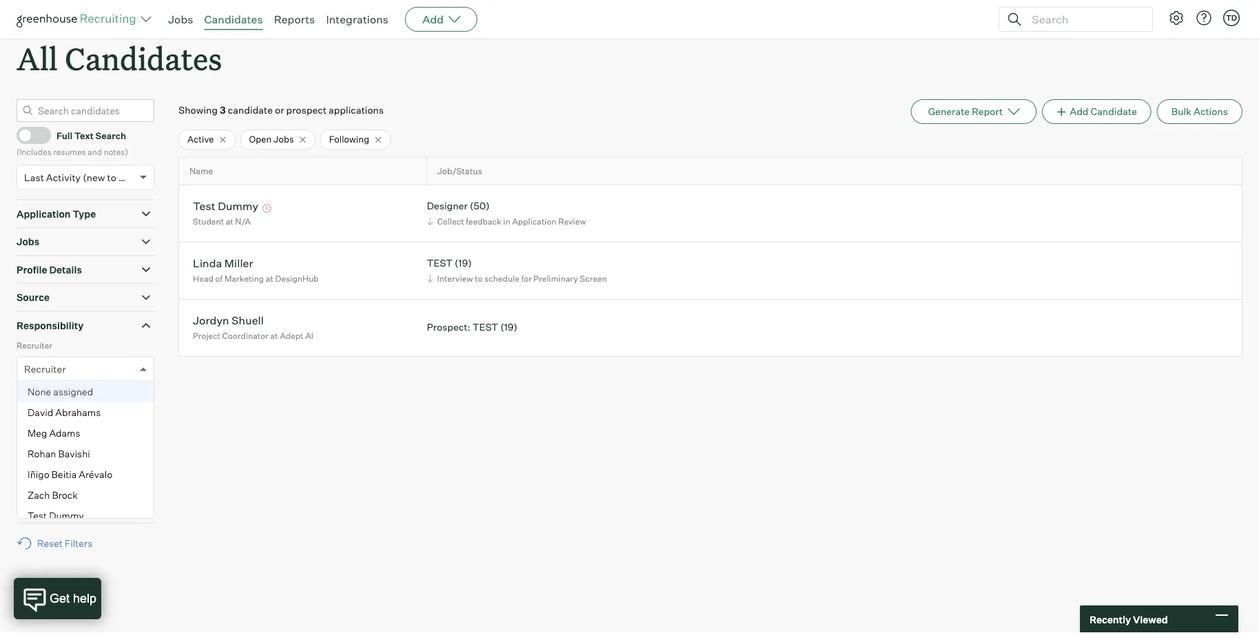 Task type: locate. For each thing, give the bounding box(es) containing it.
schedule
[[484, 274, 519, 284]]

add candidate link
[[1042, 100, 1152, 124]]

add
[[422, 12, 444, 26], [1070, 106, 1089, 118]]

0 horizontal spatial dummy
[[49, 510, 84, 522]]

actions
[[1194, 106, 1228, 118]]

rohan
[[28, 448, 56, 460]]

0 horizontal spatial test dummy
[[28, 510, 84, 522]]

1 vertical spatial test
[[28, 510, 47, 522]]

0 horizontal spatial test
[[427, 257, 453, 269]]

pipeline tasks
[[17, 476, 84, 488]]

Who I'm Following checkbox
[[19, 445, 28, 454]]

in
[[503, 216, 510, 227]]

0 vertical spatial dummy
[[218, 199, 258, 213]]

0 vertical spatial to
[[107, 172, 116, 184]]

following down the applications
[[329, 134, 369, 145]]

add for add candidate
[[1070, 106, 1089, 118]]

0 vertical spatial test
[[193, 199, 215, 213]]

jobs left candidates link
[[168, 12, 193, 26]]

showing 3 candidate or prospect applications
[[178, 104, 384, 117]]

2 vertical spatial at
[[270, 331, 278, 341]]

1 vertical spatial recruiter
[[24, 363, 66, 375]]

feedback
[[466, 216, 502, 227]]

0 vertical spatial at
[[226, 216, 233, 227]]

designer (50) collect feedback in application review
[[427, 200, 586, 227]]

zach
[[28, 489, 50, 501]]

student at n/a
[[193, 216, 251, 227]]

bulk actions
[[1172, 106, 1228, 118]]

candidates
[[204, 12, 263, 26], [65, 38, 222, 79]]

1 horizontal spatial test
[[473, 321, 498, 333]]

profile
[[17, 264, 47, 276]]

project
[[193, 331, 221, 341]]

recruiter
[[17, 341, 52, 351], [24, 363, 66, 375]]

search
[[95, 130, 126, 141]]

prospect: test (19)
[[427, 321, 517, 333]]

to left old)
[[107, 172, 116, 184]]

add inside popup button
[[422, 12, 444, 26]]

to inside test (19) interview to schedule for preliminary screen
[[475, 274, 483, 284]]

2 vertical spatial coordinator
[[24, 415, 78, 427]]

jobs right open
[[274, 134, 294, 145]]

(50)
[[470, 200, 490, 212]]

1 horizontal spatial dummy
[[218, 199, 258, 213]]

Search candidates field
[[17, 100, 154, 122]]

0 horizontal spatial (19)
[[455, 257, 472, 269]]

prospect
[[286, 104, 327, 117]]

preliminary
[[534, 274, 578, 284]]

(19) up interview
[[455, 257, 472, 269]]

2 horizontal spatial jobs
[[274, 134, 294, 145]]

candidates down jobs link
[[65, 38, 222, 79]]

last activity (new to old)
[[24, 172, 136, 184]]

1 horizontal spatial test
[[193, 199, 215, 213]]

0 vertical spatial following
[[329, 134, 369, 145]]

to for schedule
[[475, 274, 483, 284]]

prospect:
[[427, 321, 470, 333]]

(includes
[[17, 147, 51, 157]]

test inside option
[[28, 510, 47, 522]]

1 horizontal spatial jobs
[[168, 12, 193, 26]]

0 vertical spatial test dummy
[[193, 199, 258, 213]]

screen
[[580, 274, 607, 284]]

filters
[[65, 538, 92, 550]]

list box
[[17, 382, 154, 526]]

tasks
[[56, 476, 84, 488]]

dummy up n/a
[[218, 199, 258, 213]]

source
[[17, 292, 50, 304]]

1 horizontal spatial (19)
[[500, 321, 517, 333]]

jobs link
[[168, 12, 193, 26]]

test down zach
[[28, 510, 47, 522]]

None field
[[24, 358, 28, 381]]

2 vertical spatial jobs
[[17, 236, 39, 248]]

0 horizontal spatial application
[[17, 208, 71, 220]]

following
[[329, 134, 369, 145], [69, 445, 108, 457]]

zach brock
[[28, 489, 78, 501]]

1 vertical spatial add
[[1070, 106, 1089, 118]]

0 horizontal spatial add
[[422, 12, 444, 26]]

at left adept
[[270, 331, 278, 341]]

0 horizontal spatial following
[[69, 445, 108, 457]]

1 horizontal spatial test dummy
[[193, 199, 258, 213]]

test dummy inside test dummy option
[[28, 510, 84, 522]]

0 vertical spatial test
[[427, 257, 453, 269]]

full
[[56, 130, 72, 141]]

application type
[[17, 208, 96, 220]]

1 vertical spatial to
[[475, 274, 483, 284]]

for
[[521, 274, 532, 284]]

recruiter down responsibility
[[17, 341, 52, 351]]

test dummy
[[193, 199, 258, 213], [28, 510, 84, 522]]

collect feedback in application review link
[[425, 215, 590, 228]]

1 horizontal spatial application
[[512, 216, 557, 227]]

application right in
[[512, 216, 557, 227]]

test dummy up student at n/a
[[193, 199, 258, 213]]

bulk
[[1172, 106, 1192, 118]]

1 vertical spatial candidates
[[65, 38, 222, 79]]

1 horizontal spatial following
[[329, 134, 369, 145]]

candidates right jobs link
[[204, 12, 263, 26]]

application down last
[[17, 208, 71, 220]]

test up interview
[[427, 257, 453, 269]]

0 horizontal spatial test
[[28, 510, 47, 522]]

head
[[193, 274, 214, 284]]

adams
[[49, 427, 80, 439]]

1 vertical spatial (19)
[[500, 321, 517, 333]]

1 vertical spatial at
[[266, 274, 273, 284]]

0 vertical spatial add
[[422, 12, 444, 26]]

0 vertical spatial jobs
[[168, 12, 193, 26]]

rohan bavishi
[[28, 448, 90, 460]]

at right marketing on the top left of the page
[[266, 274, 273, 284]]

to left schedule
[[475, 274, 483, 284]]

(19) inside test (19) interview to schedule for preliminary screen
[[455, 257, 472, 269]]

following down meg adams option
[[69, 445, 108, 457]]

generate report
[[928, 106, 1003, 118]]

1 vertical spatial test dummy
[[28, 510, 84, 522]]

add candidate
[[1070, 106, 1137, 118]]

dummy inside option
[[49, 510, 84, 522]]

dummy down brock
[[49, 510, 84, 522]]

marketing
[[225, 274, 264, 284]]

test
[[193, 199, 215, 213], [28, 510, 47, 522]]

applications
[[329, 104, 384, 117]]

all candidates
[[17, 38, 222, 79]]

none assigned option
[[17, 382, 154, 402]]

3
[[220, 104, 226, 117]]

0 vertical spatial candidates
[[204, 12, 263, 26]]

text
[[74, 130, 94, 141]]

interview
[[437, 274, 473, 284]]

iñigo
[[28, 469, 49, 481]]

recruiter up none
[[24, 363, 66, 375]]

(19) down schedule
[[500, 321, 517, 333]]

1 vertical spatial test
[[473, 321, 498, 333]]

jobs
[[168, 12, 193, 26], [274, 134, 294, 145], [17, 236, 39, 248]]

coordinator
[[222, 331, 269, 341], [17, 393, 63, 403], [24, 415, 78, 427]]

dummy for test dummy link
[[218, 199, 258, 213]]

beitia
[[52, 469, 77, 481]]

list box containing none assigned
[[17, 382, 154, 526]]

resumes
[[53, 147, 86, 157]]

0 vertical spatial (19)
[[455, 257, 472, 269]]

full text search (includes resumes and notes)
[[17, 130, 128, 157]]

0 vertical spatial coordinator
[[222, 331, 269, 341]]

details
[[49, 264, 82, 276]]

to
[[107, 172, 116, 184], [475, 274, 483, 284]]

1 vertical spatial coordinator
[[17, 393, 63, 403]]

1 vertical spatial dummy
[[49, 510, 84, 522]]

last activity (new to old) option
[[24, 172, 136, 184]]

job/status
[[437, 166, 482, 177]]

student
[[193, 216, 224, 227]]

none assigned
[[28, 386, 93, 398]]

jobs up profile
[[17, 236, 39, 248]]

test dummy down zach brock
[[28, 510, 84, 522]]

1 horizontal spatial to
[[475, 274, 483, 284]]

linda miller link
[[193, 256, 253, 272]]

test right prospect: at the left bottom of the page
[[473, 321, 498, 333]]

1 horizontal spatial add
[[1070, 106, 1089, 118]]

last
[[24, 172, 44, 184]]

reset filters button
[[17, 531, 99, 557]]

assigned
[[53, 386, 93, 398]]

test up student
[[193, 199, 215, 213]]

at left n/a
[[226, 216, 233, 227]]

test (19) interview to schedule for preliminary screen
[[427, 257, 607, 284]]

0 horizontal spatial to
[[107, 172, 116, 184]]

test for test dummy link
[[193, 199, 215, 213]]



Task type: describe. For each thing, give the bounding box(es) containing it.
shuell
[[232, 314, 264, 327]]

linda
[[193, 256, 222, 270]]

who
[[34, 445, 53, 457]]

designhub
[[275, 274, 319, 284]]

at inside jordyn shuell project coordinator at adept ai
[[270, 331, 278, 341]]

activity
[[46, 172, 81, 184]]

viewed
[[1133, 613, 1168, 625]]

Search text field
[[1028, 9, 1140, 29]]

n/a
[[235, 216, 251, 227]]

recently
[[1090, 613, 1131, 625]]

all
[[17, 38, 58, 79]]

pipeline
[[17, 476, 54, 488]]

coordinator element
[[17, 391, 154, 443]]

meg adams option
[[17, 423, 154, 444]]

ai
[[305, 331, 313, 341]]

rohan bavishi option
[[17, 444, 154, 464]]

and
[[88, 147, 102, 157]]

(new
[[83, 172, 105, 184]]

jordyn
[[193, 314, 229, 327]]

i'm
[[55, 445, 67, 457]]

miller
[[224, 256, 253, 270]]

david abrahams option
[[17, 402, 154, 423]]

brock
[[52, 489, 78, 501]]

at inside linda miller head of marketing at designhub
[[266, 274, 273, 284]]

test dummy for test dummy option
[[28, 510, 84, 522]]

type
[[73, 208, 96, 220]]

dummy for test dummy option
[[49, 510, 84, 522]]

showing
[[178, 104, 218, 117]]

review
[[558, 216, 586, 227]]

recently viewed
[[1090, 613, 1168, 625]]

0 horizontal spatial jobs
[[17, 236, 39, 248]]

configure image
[[1168, 10, 1185, 26]]

test dummy for test dummy link
[[193, 199, 258, 213]]

to for old)
[[107, 172, 116, 184]]

bulk actions link
[[1157, 100, 1243, 124]]

checkmark image
[[23, 130, 33, 140]]

candidate
[[228, 104, 273, 117]]

none field inside recruiter element
[[24, 358, 28, 381]]

zach brock option
[[17, 485, 154, 506]]

test dummy link
[[193, 199, 258, 215]]

name
[[189, 166, 213, 177]]

add for add
[[422, 12, 444, 26]]

candidates link
[[204, 12, 263, 26]]

test for test dummy option
[[28, 510, 47, 522]]

test dummy has been in application review for more than 5 days image
[[261, 205, 273, 213]]

jordyn shuell project coordinator at adept ai
[[193, 314, 313, 341]]

reset
[[37, 538, 63, 550]]

adept
[[280, 331, 303, 341]]

interview to schedule for preliminary screen link
[[425, 272, 611, 285]]

abrahams
[[55, 407, 101, 419]]

notes)
[[104, 147, 128, 157]]

old)
[[118, 172, 136, 184]]

td button
[[1221, 7, 1243, 29]]

iñigo beitia arévalo
[[28, 469, 112, 481]]

jordyn shuell link
[[193, 314, 264, 329]]

bavishi
[[58, 448, 90, 460]]

reports
[[274, 12, 315, 26]]

coordinator inside jordyn shuell project coordinator at adept ai
[[222, 331, 269, 341]]

arévalo
[[79, 469, 112, 481]]

0 vertical spatial recruiter
[[17, 341, 52, 351]]

or
[[275, 104, 284, 117]]

meg adams
[[28, 427, 80, 439]]

list box inside recruiter element
[[17, 382, 154, 526]]

integrations link
[[326, 12, 389, 26]]

designer
[[427, 200, 468, 212]]

recruiter element
[[17, 339, 154, 526]]

report
[[972, 106, 1003, 118]]

active
[[187, 134, 214, 145]]

add button
[[405, 7, 478, 32]]

open
[[249, 134, 272, 145]]

1 vertical spatial jobs
[[274, 134, 294, 145]]

test inside test (19) interview to schedule for preliminary screen
[[427, 257, 453, 269]]

test dummy option
[[17, 506, 154, 526]]

david abrahams
[[28, 407, 101, 419]]

greenhouse recruiting image
[[17, 11, 141, 28]]

education
[[17, 504, 64, 516]]

application inside designer (50) collect feedback in application review
[[512, 216, 557, 227]]

open jobs
[[249, 134, 294, 145]]

david
[[28, 407, 53, 419]]

collect
[[437, 216, 464, 227]]

who i'm following
[[34, 445, 108, 457]]

td
[[1226, 13, 1237, 22]]

of
[[215, 274, 223, 284]]

none
[[28, 386, 51, 398]]

generate report button
[[911, 100, 1037, 124]]

candidate reports are now available! apply filters and select "view in app" element
[[911, 100, 1037, 124]]

iñigo beitia arévalo option
[[17, 464, 154, 485]]

1 vertical spatial following
[[69, 445, 108, 457]]

linda miller head of marketing at designhub
[[193, 256, 319, 284]]

td button
[[1223, 10, 1240, 26]]

profile details
[[17, 264, 82, 276]]

reports link
[[274, 12, 315, 26]]

reset filters
[[37, 538, 92, 550]]



Task type: vqa. For each thing, say whether or not it's contained in the screenshot.
START
no



